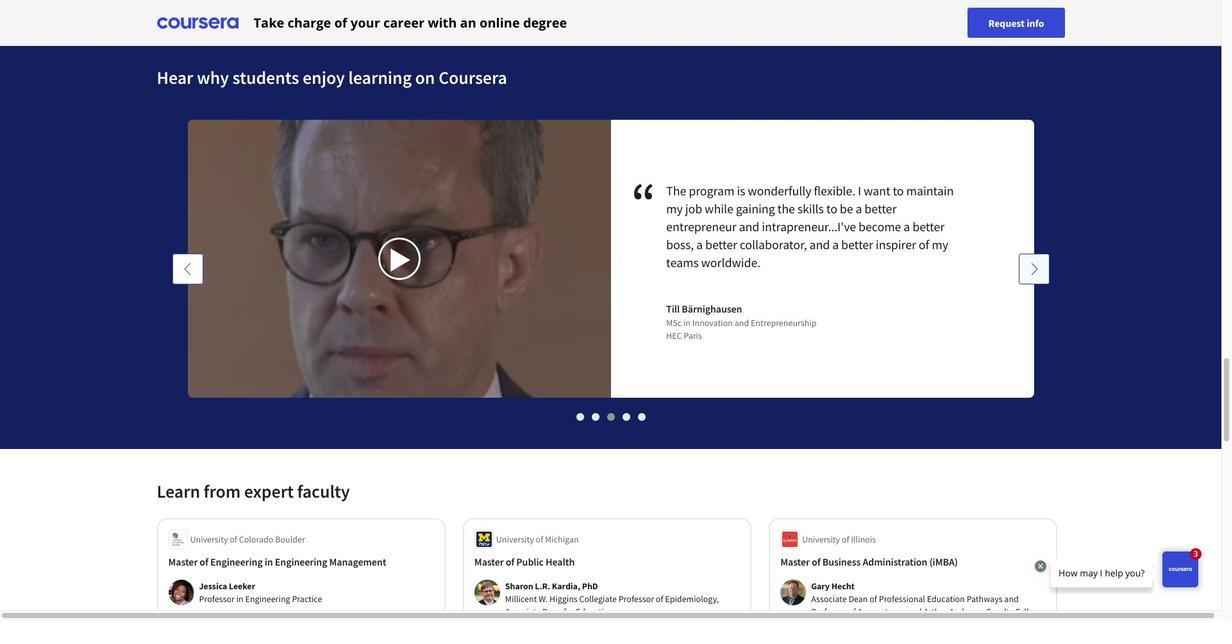 Task type: vqa. For each thing, say whether or not it's contained in the screenshot.


Task type: describe. For each thing, give the bounding box(es) containing it.
career
[[384, 14, 425, 31]]

learning
[[349, 66, 412, 89]]

innovation
[[693, 318, 733, 329]]

millicent
[[505, 594, 537, 606]]

university of illinois
[[803, 534, 876, 546]]

take charge of your career with an online degree
[[254, 14, 567, 31]]

university of michigan
[[496, 534, 579, 546]]

master of public health
[[475, 556, 575, 569]]

degree
[[523, 14, 567, 31]]

become
[[859, 219, 902, 235]]

1 vertical spatial my
[[932, 237, 949, 253]]

engineering for of
[[275, 556, 327, 569]]

master of business administration (imba)
[[781, 556, 958, 569]]

previous image
[[181, 263, 194, 276]]

of up jessica
[[200, 556, 208, 569]]

previous testimonial element
[[172, 254, 203, 615]]

public
[[517, 556, 544, 569]]

request info
[[989, 16, 1045, 29]]

a up inspirer
[[904, 219, 910, 235]]

coursera
[[439, 66, 507, 89]]

skills
[[798, 201, 824, 217]]

inspirer
[[876, 237, 917, 253]]

management
[[329, 556, 386, 569]]

request
[[989, 16, 1025, 29]]

pathways
[[967, 594, 1003, 606]]

kardia,
[[552, 581, 581, 593]]

of inside the program is wonderfully flexible. i want to maintain my job while gaining the skills to be a better entrepreneur and intrapreneur...i've become a better boss, a better collaborator, and a better inspirer of my teams worldwide.
[[919, 237, 930, 253]]

bärnighausen
[[682, 303, 743, 316]]

next image
[[1028, 263, 1041, 276]]

university for engineering
[[190, 534, 228, 546]]

take
[[254, 14, 284, 31]]

charge
[[288, 14, 331, 31]]

jessica leeker professor in engineering practice
[[199, 581, 322, 606]]

better up worldwide.
[[706, 237, 738, 253]]

learn from expert faculty
[[157, 480, 350, 504]]

students
[[233, 66, 299, 89]]

higgins
[[550, 594, 578, 606]]

job
[[686, 201, 703, 217]]

an
[[460, 14, 477, 31]]

sharon
[[505, 581, 533, 593]]

filled play image
[[389, 249, 412, 272]]

master for master of engineering in engineering management
[[168, 556, 198, 569]]

faculty
[[987, 607, 1014, 618]]

better down become
[[842, 237, 874, 253]]

want
[[864, 183, 891, 199]]

faculty
[[297, 480, 350, 504]]

dean inside gary hecht associate dean of professional education pathways and professor of accountancy and arthur andersen faculty fellow
[[849, 594, 868, 606]]

"
[[632, 169, 667, 234]]

master of engineering in engineering management
[[168, 556, 386, 569]]

is
[[737, 183, 746, 199]]

online
[[480, 14, 520, 31]]

arthur
[[924, 607, 948, 618]]

entrepreneur
[[667, 219, 737, 235]]

for
[[564, 607, 574, 618]]

of down hecht
[[849, 607, 856, 618]]

learn
[[157, 480, 200, 504]]

practice
[[292, 594, 322, 606]]

from
[[204, 480, 241, 504]]

colorado
[[239, 534, 274, 546]]

illinois
[[851, 534, 876, 546]]

administration
[[863, 556, 928, 569]]

fellow
[[1016, 607, 1041, 618]]

health
[[546, 556, 575, 569]]

engineering up leeker
[[210, 556, 263, 569]]

hear why students enjoy learning on coursera
[[157, 66, 507, 89]]

professor inside the jessica leeker professor in engineering practice
[[199, 594, 235, 606]]

(imba)
[[930, 556, 958, 569]]

of inside sharon l.r. kardia, phd millicent w. higgins collegiate professor of epidemiology, associate dean for education
[[656, 594, 664, 606]]

while
[[705, 201, 734, 217]]

better down maintain
[[913, 219, 945, 235]]

the
[[667, 183, 687, 199]]

w.
[[539, 594, 548, 606]]

maintain
[[907, 183, 954, 199]]

in for engineering
[[265, 556, 273, 569]]

gary hecht associate dean of professional education pathways and professor of accountancy and arthur andersen faculty fellow
[[812, 581, 1041, 618]]

boulder
[[275, 534, 305, 546]]

expert
[[244, 480, 294, 504]]

business
[[823, 556, 861, 569]]

master for master of public health
[[475, 556, 504, 569]]

a right be
[[856, 201, 862, 217]]

associate inside sharon l.r. kardia, phd millicent w. higgins collegiate professor of epidemiology, associate dean for education
[[505, 607, 541, 618]]

andersen
[[950, 607, 985, 618]]

and up faculty
[[1005, 594, 1019, 606]]

collegiate
[[580, 594, 617, 606]]

of left "public"
[[506, 556, 515, 569]]

of left your on the top
[[335, 14, 347, 31]]



Task type: locate. For each thing, give the bounding box(es) containing it.
1 horizontal spatial professor
[[619, 594, 654, 606]]

a down entrepreneur
[[697, 237, 703, 253]]

3 master from the left
[[781, 556, 810, 569]]

my right inspirer
[[932, 237, 949, 253]]

the
[[778, 201, 795, 217]]

1 horizontal spatial associate
[[812, 594, 847, 606]]

leeker
[[229, 581, 255, 593]]

university
[[190, 534, 228, 546], [496, 534, 534, 546], [803, 534, 840, 546]]

msc
[[667, 318, 682, 329]]

a down intrapreneur...i've
[[833, 237, 839, 253]]

wonderfully
[[748, 183, 812, 199]]

1 horizontal spatial my
[[932, 237, 949, 253]]

education
[[927, 594, 965, 606], [576, 607, 614, 618]]

3 university from the left
[[803, 534, 840, 546]]

engineering inside the jessica leeker professor in engineering practice
[[245, 594, 290, 606]]

flexible.
[[814, 183, 856, 199]]

a
[[856, 201, 862, 217], [904, 219, 910, 235], [697, 237, 703, 253], [833, 237, 839, 253]]

better
[[865, 201, 897, 217], [913, 219, 945, 235], [706, 237, 738, 253], [842, 237, 874, 253]]

coursera image
[[157, 13, 238, 33]]

and down the 'professional'
[[908, 607, 922, 618]]

1 vertical spatial in
[[265, 556, 273, 569]]

2 horizontal spatial professor
[[812, 607, 847, 618]]

0 vertical spatial in
[[684, 318, 691, 329]]

l.r.
[[535, 581, 550, 593]]

of right inspirer
[[919, 237, 930, 253]]

why
[[197, 66, 229, 89]]

2 horizontal spatial master
[[781, 556, 810, 569]]

epidemiology,
[[665, 594, 719, 606]]

to
[[893, 183, 904, 199], [827, 201, 838, 217]]

and right innovation
[[735, 318, 749, 329]]

0 vertical spatial my
[[667, 201, 683, 217]]

worldwide.
[[702, 255, 761, 271]]

master of engineering in engineering management link
[[168, 555, 434, 570]]

university up jessica
[[190, 534, 228, 546]]

2 horizontal spatial in
[[684, 318, 691, 329]]

engineering
[[210, 556, 263, 569], [275, 556, 327, 569], [245, 594, 290, 606]]

jessica
[[199, 581, 227, 593]]

0 horizontal spatial in
[[236, 594, 244, 606]]

master of public health link
[[475, 555, 740, 570]]

0 vertical spatial associate
[[812, 594, 847, 606]]

2 vertical spatial in
[[236, 594, 244, 606]]

professor inside sharon l.r. kardia, phd millicent w. higgins collegiate professor of epidemiology, associate dean for education
[[619, 594, 654, 606]]

0 horizontal spatial university
[[190, 534, 228, 546]]

in down leeker
[[236, 594, 244, 606]]

your
[[351, 14, 380, 31]]

and down intrapreneur...i've
[[810, 237, 830, 253]]

professor right the collegiate
[[619, 594, 654, 606]]

of left michigan
[[536, 534, 544, 546]]

with
[[428, 14, 457, 31]]

enjoy
[[303, 66, 345, 89]]

education inside gary hecht associate dean of professional education pathways and professor of accountancy and arthur andersen faculty fellow
[[927, 594, 965, 606]]

2 university from the left
[[496, 534, 534, 546]]

in
[[684, 318, 691, 329], [265, 556, 273, 569], [236, 594, 244, 606]]

professor down jessica
[[199, 594, 235, 606]]

boss,
[[667, 237, 694, 253]]

1 horizontal spatial to
[[893, 183, 904, 199]]

of left epidemiology,
[[656, 594, 664, 606]]

professor inside gary hecht associate dean of professional education pathways and professor of accountancy and arthur andersen faculty fellow
[[812, 607, 847, 618]]

dean
[[849, 594, 868, 606], [543, 607, 562, 618]]

my down the
[[667, 201, 683, 217]]

1 vertical spatial associate
[[505, 607, 541, 618]]

of left illinois
[[842, 534, 850, 546]]

till bärnighausen msc in innovation and entrepreneurship hec paris
[[667, 303, 817, 342]]

university up business
[[803, 534, 840, 546]]

dean inside sharon l.r. kardia, phd millicent w. higgins collegiate professor of epidemiology, associate dean for education
[[543, 607, 562, 618]]

0 horizontal spatial dean
[[543, 607, 562, 618]]

better up become
[[865, 201, 897, 217]]

master for master of business administration (imba)
[[781, 556, 810, 569]]

1 horizontal spatial university
[[496, 534, 534, 546]]

gaining
[[736, 201, 775, 217]]

to left be
[[827, 201, 838, 217]]

1 vertical spatial to
[[827, 201, 838, 217]]

0 horizontal spatial to
[[827, 201, 838, 217]]

of
[[335, 14, 347, 31], [919, 237, 930, 253], [230, 534, 237, 546], [536, 534, 544, 546], [842, 534, 850, 546], [200, 556, 208, 569], [506, 556, 515, 569], [812, 556, 821, 569], [656, 594, 664, 606], [870, 594, 878, 606], [849, 607, 856, 618]]

phd
[[582, 581, 598, 593]]

university for business
[[803, 534, 840, 546]]

professor down gary
[[812, 607, 847, 618]]

1 vertical spatial dean
[[543, 607, 562, 618]]

entrepreneurship
[[751, 318, 817, 329]]

dean down w. in the left of the page
[[543, 607, 562, 618]]

in inside till bärnighausen msc in innovation and entrepreneurship hec paris
[[684, 318, 691, 329]]

professional
[[879, 594, 926, 606]]

associate inside gary hecht associate dean of professional education pathways and professor of accountancy and arthur andersen faculty fellow
[[812, 594, 847, 606]]

request info button
[[968, 8, 1065, 38]]

hec
[[667, 330, 682, 342]]

2 horizontal spatial university
[[803, 534, 840, 546]]

associate down gary
[[812, 594, 847, 606]]

i
[[858, 183, 862, 199]]

university for public
[[496, 534, 534, 546]]

program
[[689, 183, 735, 199]]

dean down hecht
[[849, 594, 868, 606]]

in for professor
[[236, 594, 244, 606]]

hear
[[157, 66, 193, 89]]

in right msc
[[684, 318, 691, 329]]

0 horizontal spatial associate
[[505, 607, 541, 618]]

and down gaining
[[739, 219, 760, 235]]

0 vertical spatial education
[[927, 594, 965, 606]]

and inside till bärnighausen msc in innovation and entrepreneurship hec paris
[[735, 318, 749, 329]]

master of business administration (imba) link
[[781, 555, 1046, 570]]

hecht
[[832, 581, 855, 593]]

education up the arthur
[[927, 594, 965, 606]]

michigan
[[545, 534, 579, 546]]

engineering down leeker
[[245, 594, 290, 606]]

info
[[1027, 16, 1045, 29]]

1 horizontal spatial education
[[927, 594, 965, 606]]

my
[[667, 201, 683, 217], [932, 237, 949, 253]]

engineering down boulder
[[275, 556, 327, 569]]

of up accountancy
[[870, 594, 878, 606]]

engineering for leeker
[[245, 594, 290, 606]]

slides element
[[157, 411, 1065, 424]]

0 vertical spatial dean
[[849, 594, 868, 606]]

sharon l.r. kardia, phd millicent w. higgins collegiate professor of epidemiology, associate dean for education
[[505, 581, 719, 618]]

gary
[[812, 581, 830, 593]]

of up gary
[[812, 556, 821, 569]]

education down the collegiate
[[576, 607, 614, 618]]

in inside the jessica leeker professor in engineering practice
[[236, 594, 244, 606]]

1 horizontal spatial in
[[265, 556, 273, 569]]

paris
[[684, 330, 702, 342]]

of left colorado
[[230, 534, 237, 546]]

0 horizontal spatial my
[[667, 201, 683, 217]]

1 vertical spatial education
[[576, 607, 614, 618]]

1 horizontal spatial master
[[475, 556, 504, 569]]

the program is wonderfully flexible. i want to maintain my job while gaining the skills to be a better entrepreneur and intrapreneur...i've become a better boss, a better collaborator, and a better inspirer of my teams worldwide.
[[667, 183, 954, 271]]

0 horizontal spatial master
[[168, 556, 198, 569]]

accountancy
[[858, 607, 906, 618]]

university up master of public health
[[496, 534, 534, 546]]

till
[[667, 303, 680, 316]]

in down colorado
[[265, 556, 273, 569]]

and
[[739, 219, 760, 235], [810, 237, 830, 253], [735, 318, 749, 329], [1005, 594, 1019, 606], [908, 607, 922, 618]]

education inside sharon l.r. kardia, phd millicent w. higgins collegiate professor of epidemiology, associate dean for education
[[576, 607, 614, 618]]

0 vertical spatial to
[[893, 183, 904, 199]]

1 university from the left
[[190, 534, 228, 546]]

collaborator,
[[740, 237, 807, 253]]

intrapreneur...i've
[[762, 219, 856, 235]]

0 horizontal spatial professor
[[199, 594, 235, 606]]

on
[[415, 66, 435, 89]]

next testimonial element
[[1019, 254, 1050, 615]]

associate down millicent
[[505, 607, 541, 618]]

in for msc
[[684, 318, 691, 329]]

be
[[840, 201, 854, 217]]

1 master from the left
[[168, 556, 198, 569]]

professor
[[199, 594, 235, 606], [619, 594, 654, 606], [812, 607, 847, 618]]

teams
[[667, 255, 699, 271]]

university of colorado boulder
[[190, 534, 305, 546]]

0 horizontal spatial education
[[576, 607, 614, 618]]

2 master from the left
[[475, 556, 504, 569]]

1 horizontal spatial dean
[[849, 594, 868, 606]]

to right the want
[[893, 183, 904, 199]]



